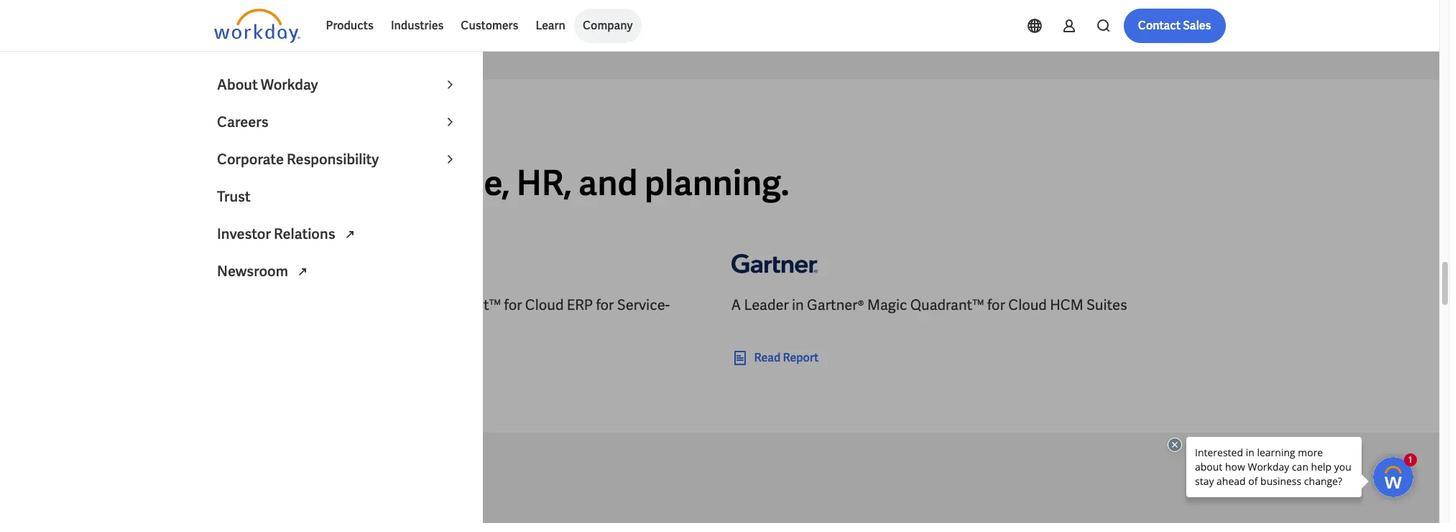 Task type: locate. For each thing, give the bounding box(es) containing it.
in left "2023"
[[275, 296, 287, 315]]

leader inside a leader in 2023 gartner® magic quadrant™ for cloud erp for service- centric enterprises
[[227, 296, 272, 315]]

0 horizontal spatial magic
[[384, 296, 424, 315]]

gartner image
[[214, 244, 300, 284], [731, 244, 818, 284]]

gartner® up report
[[807, 296, 864, 315]]

about workday
[[217, 75, 318, 94]]

company button
[[574, 9, 641, 43]]

1 horizontal spatial quadrant™
[[910, 296, 984, 315]]

leader up centric
[[227, 296, 272, 315]]

1 gartner image from the left
[[214, 244, 300, 284]]

careers button
[[208, 103, 467, 141]]

1 magic from the left
[[384, 296, 424, 315]]

service-
[[617, 296, 670, 315]]

contact sales
[[1138, 18, 1211, 33]]

magic
[[384, 296, 424, 315], [867, 296, 907, 315]]

1 horizontal spatial for
[[596, 296, 614, 315]]

a leader in finance, hr, and planning.
[[214, 161, 790, 206]]

2 gartner image from the left
[[731, 244, 818, 284]]

in up opens in a new tab icon
[[350, 161, 379, 206]]

1 horizontal spatial gartner image
[[731, 244, 818, 284]]

gartner® down newsroom link
[[324, 296, 381, 315]]

0 horizontal spatial cloud
[[525, 296, 564, 315]]

opens in a new tab image
[[294, 264, 311, 281]]

leader
[[227, 296, 272, 315], [744, 296, 789, 315]]

learn
[[536, 18, 566, 33]]

gartner image for gartner®
[[731, 244, 818, 284]]

1 quadrant™ from the left
[[427, 296, 501, 315]]

relations
[[274, 225, 335, 244]]

3 for from the left
[[987, 296, 1005, 315]]

2 quadrant™ from the left
[[910, 296, 984, 315]]

quadrant™
[[427, 296, 501, 315], [910, 296, 984, 315]]

gartner®
[[324, 296, 381, 315], [807, 296, 864, 315]]

a for a leader in 2023 gartner® magic quadrant™ for cloud erp for service- centric enterprises
[[214, 296, 224, 315]]

read report
[[754, 351, 819, 366]]

cloud left erp
[[525, 296, 564, 315]]

about workday button
[[208, 66, 467, 103]]

for left erp
[[504, 296, 522, 315]]

in inside a leader in 2023 gartner® magic quadrant™ for cloud erp for service- centric enterprises
[[275, 296, 287, 315]]

in
[[350, 161, 379, 206], [275, 296, 287, 315], [792, 296, 804, 315]]

in up report
[[792, 296, 804, 315]]

0 horizontal spatial gartner®
[[324, 296, 381, 315]]

2 horizontal spatial for
[[987, 296, 1005, 315]]

2 leader from the left
[[744, 296, 789, 315]]

finance,
[[386, 161, 510, 206]]

cloud left hcm
[[1009, 296, 1047, 315]]

1 gartner® from the left
[[324, 296, 381, 315]]

a down the what
[[214, 161, 238, 206]]

1 horizontal spatial leader
[[744, 296, 789, 315]]

1 leader from the left
[[227, 296, 272, 315]]

2 horizontal spatial in
[[792, 296, 804, 315]]

careers
[[217, 113, 268, 132]]

for left hcm
[[987, 296, 1005, 315]]

workday
[[261, 75, 318, 94]]

industries
[[391, 18, 444, 33]]

a
[[214, 161, 238, 206], [214, 296, 224, 315], [731, 296, 741, 315]]

a up read report link
[[731, 296, 741, 315]]

0 horizontal spatial quadrant™
[[427, 296, 501, 315]]

leader
[[245, 161, 343, 206]]

a inside a leader in 2023 gartner® magic quadrant™ for cloud erp for service- centric enterprises
[[214, 296, 224, 315]]

cloud
[[525, 296, 564, 315], [1009, 296, 1047, 315]]

and
[[579, 161, 638, 206]]

1 cloud from the left
[[525, 296, 564, 315]]

products
[[326, 18, 374, 33]]

sales
[[1183, 18, 1211, 33]]

1 horizontal spatial gartner®
[[807, 296, 864, 315]]

a up centric
[[214, 296, 224, 315]]

for right erp
[[596, 296, 614, 315]]

1 horizontal spatial magic
[[867, 296, 907, 315]]

gartner® inside a leader in 2023 gartner® magic quadrant™ for cloud erp for service- centric enterprises
[[324, 296, 381, 315]]

in for finance,
[[350, 161, 379, 206]]

leader up read
[[744, 296, 789, 315]]

0 horizontal spatial in
[[275, 296, 287, 315]]

a for a leader in finance, hr, and planning.
[[214, 161, 238, 206]]

leader for a leader in gartner® magic quadrant™ for cloud hcm suites
[[744, 296, 789, 315]]

1 horizontal spatial in
[[350, 161, 379, 206]]

suites
[[1087, 296, 1127, 315]]

gartner image for 2023
[[214, 244, 300, 284]]

0 horizontal spatial gartner image
[[214, 244, 300, 284]]

in for gartner®
[[792, 296, 804, 315]]

1 horizontal spatial cloud
[[1009, 296, 1047, 315]]

for
[[504, 296, 522, 315], [596, 296, 614, 315], [987, 296, 1005, 315]]

0 horizontal spatial for
[[504, 296, 522, 315]]

0 horizontal spatial leader
[[227, 296, 272, 315]]



Task type: vqa. For each thing, say whether or not it's contained in the screenshot.
second Gartner image from the left
yes



Task type: describe. For each thing, give the bounding box(es) containing it.
analysts
[[246, 127, 297, 140]]

newsroom link
[[208, 253, 467, 290]]

what analysts say
[[214, 127, 317, 140]]

in for 2023
[[275, 296, 287, 315]]

say
[[299, 127, 317, 140]]

planning.
[[645, 161, 790, 206]]

a leader in 2023 gartner® magic quadrant™ for cloud erp for service- centric enterprises
[[214, 296, 670, 335]]

2 magic from the left
[[867, 296, 907, 315]]

corporate
[[217, 150, 284, 169]]

contact sales link
[[1124, 9, 1226, 43]]

investor relations link
[[208, 216, 467, 253]]

leader for a leader in 2023 gartner® magic quadrant™ for cloud erp for service- centric enterprises
[[227, 296, 272, 315]]

magic inside a leader in 2023 gartner® magic quadrant™ for cloud erp for service- centric enterprises
[[384, 296, 424, 315]]

read
[[754, 351, 781, 366]]

about
[[217, 75, 258, 94]]

investor
[[217, 225, 271, 244]]

opens in a new tab image
[[341, 227, 358, 244]]

company
[[583, 18, 633, 33]]

quadrant™ inside a leader in 2023 gartner® magic quadrant™ for cloud erp for service- centric enterprises
[[427, 296, 501, 315]]

enterprises
[[265, 317, 339, 335]]

investor relations
[[217, 225, 338, 244]]

erp
[[567, 296, 593, 315]]

hcm
[[1050, 296, 1084, 315]]

responsibility
[[287, 150, 379, 169]]

a leader in gartner® magic quadrant™ for cloud hcm suites
[[731, 296, 1127, 315]]

what
[[214, 127, 244, 140]]

report
[[783, 351, 819, 366]]

1 for from the left
[[504, 296, 522, 315]]

read report link
[[731, 350, 819, 368]]

products button
[[317, 9, 382, 43]]

2 cloud from the left
[[1009, 296, 1047, 315]]

trust
[[217, 188, 251, 206]]

2023
[[290, 296, 321, 315]]

customers
[[461, 18, 518, 33]]

corporate responsibility button
[[208, 141, 467, 178]]

2 for from the left
[[596, 296, 614, 315]]

industries button
[[382, 9, 452, 43]]

hr,
[[517, 161, 572, 206]]

learn button
[[527, 9, 574, 43]]

newsroom
[[217, 262, 291, 281]]

a for a leader in gartner® magic quadrant™ for cloud hcm suites
[[731, 296, 741, 315]]

cloud inside a leader in 2023 gartner® magic quadrant™ for cloud erp for service- centric enterprises
[[525, 296, 564, 315]]

go to the homepage image
[[214, 9, 300, 43]]

2 gartner® from the left
[[807, 296, 864, 315]]

centric
[[214, 317, 262, 335]]

contact
[[1138, 18, 1181, 33]]

customers button
[[452, 9, 527, 43]]

corporate responsibility
[[217, 150, 379, 169]]

trust link
[[208, 178, 467, 216]]



